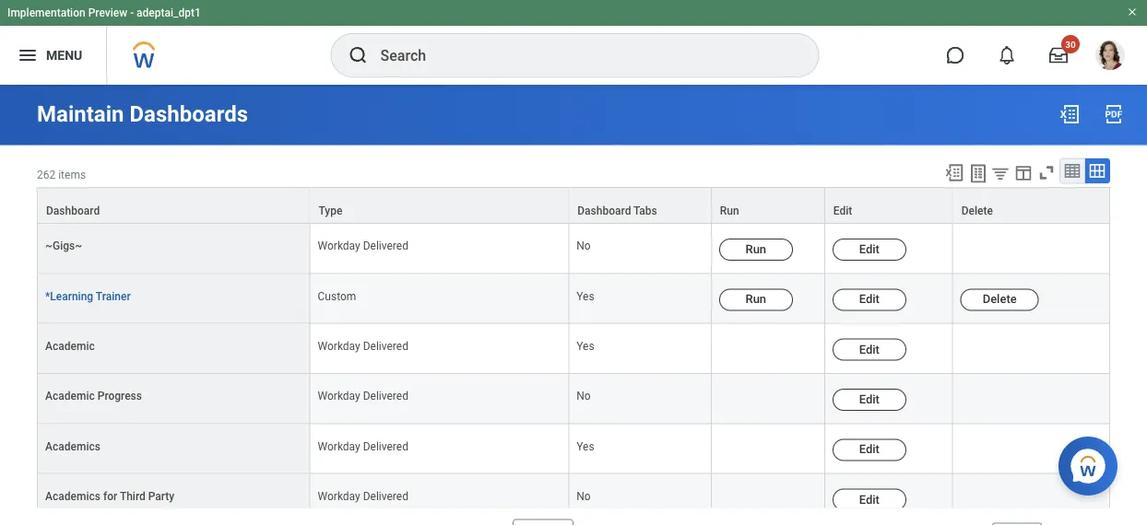 Task type: vqa. For each thing, say whether or not it's contained in the screenshot.
Dashboard dashboard
yes



Task type: locate. For each thing, give the bounding box(es) containing it.
notifications large image
[[998, 46, 1016, 65]]

export to excel image left view printable version (pdf) image on the top right of page
[[1059, 103, 1081, 125]]

2 yes from the top
[[577, 340, 594, 352]]

dashboard tabs button
[[569, 188, 711, 223]]

delivered for academic progress
[[363, 390, 408, 403]]

run inside popup button
[[720, 204, 739, 217]]

2 edit row from the top
[[37, 374, 1110, 424]]

row
[[37, 187, 1110, 224], [37, 224, 1110, 274], [37, 274, 1110, 324]]

2 vertical spatial no
[[577, 490, 591, 503]]

delete inside button
[[983, 292, 1017, 306]]

0 vertical spatial yes
[[577, 289, 594, 302]]

0 vertical spatial academics
[[45, 440, 100, 453]]

1 academics from the top
[[45, 440, 100, 453]]

academic up academics 'element'
[[45, 390, 95, 403]]

1 workday delivered from the top
[[318, 239, 408, 252]]

workday delivered for academic progress
[[318, 390, 408, 403]]

export to worksheets image
[[967, 163, 989, 185]]

workday for academics
[[318, 440, 360, 453]]

no
[[577, 239, 591, 252], [577, 390, 591, 403], [577, 490, 591, 503]]

2 vertical spatial run
[[746, 292, 766, 306]]

cell
[[953, 224, 1110, 274], [712, 324, 825, 374], [953, 324, 1110, 374], [712, 374, 825, 424], [953, 374, 1110, 424], [712, 424, 825, 474], [953, 424, 1110, 474], [712, 474, 825, 524], [953, 474, 1110, 524]]

dashboard button
[[38, 188, 309, 223]]

3 workday from the top
[[318, 390, 360, 403]]

delete for delete button
[[983, 292, 1017, 306]]

workday inside row
[[318, 239, 360, 252]]

30 button
[[1038, 35, 1080, 76]]

workday for academics for third party
[[318, 490, 360, 503]]

maintain
[[37, 101, 124, 127]]

academic inside academic progress "element"
[[45, 390, 95, 403]]

262
[[37, 168, 56, 181]]

for
[[103, 490, 117, 503]]

run button
[[712, 188, 824, 223]]

third
[[120, 490, 145, 503]]

yes
[[577, 289, 594, 302], [577, 340, 594, 352], [577, 440, 594, 453]]

delete button
[[953, 188, 1109, 223]]

1 vertical spatial run button
[[719, 289, 793, 311]]

4 workday delivered from the top
[[318, 440, 408, 453]]

2 dashboard from the left
[[578, 204, 631, 217]]

2 delivered from the top
[[363, 340, 408, 352]]

1 horizontal spatial export to excel image
[[1059, 103, 1081, 125]]

workday delivered inside row
[[318, 239, 408, 252]]

1 no from the top
[[577, 239, 591, 252]]

4 workday from the top
[[318, 440, 360, 453]]

5 workday delivered from the top
[[318, 490, 408, 503]]

30
[[1065, 39, 1076, 50]]

0 vertical spatial run
[[720, 204, 739, 217]]

export to excel image
[[1059, 103, 1081, 125], [944, 163, 965, 183]]

workday
[[318, 239, 360, 252], [318, 340, 360, 352], [318, 390, 360, 403], [318, 440, 360, 453], [318, 490, 360, 503]]

preview
[[88, 6, 127, 19]]

2 academics from the top
[[45, 490, 100, 503]]

*learning trainer
[[45, 289, 131, 302]]

3 delivered from the top
[[363, 390, 408, 403]]

3 edit row from the top
[[37, 424, 1110, 474]]

edit
[[833, 204, 852, 217], [859, 242, 880, 256], [859, 292, 880, 306], [859, 342, 880, 356], [859, 392, 880, 406], [859, 442, 880, 456], [859, 492, 880, 506]]

1 vertical spatial export to excel image
[[944, 163, 965, 183]]

2 academic from the top
[[45, 390, 95, 403]]

academics for third party element
[[45, 486, 174, 503]]

workday delivered for academic
[[318, 340, 408, 352]]

1 yes from the top
[[577, 289, 594, 302]]

1 dashboard from the left
[[46, 204, 100, 217]]

0 vertical spatial export to excel image
[[1059, 103, 1081, 125]]

edit row
[[37, 324, 1110, 374], [37, 374, 1110, 424], [37, 424, 1110, 474], [37, 474, 1110, 524]]

academic down *learning
[[45, 340, 95, 352]]

dashboard inside popup button
[[46, 204, 100, 217]]

dashboard
[[46, 204, 100, 217], [578, 204, 631, 217]]

Search Workday  search field
[[380, 35, 781, 76]]

yes for academic
[[577, 340, 594, 352]]

1 workday from the top
[[318, 239, 360, 252]]

1 delivered from the top
[[363, 239, 408, 252]]

0 vertical spatial academic
[[45, 340, 95, 352]]

3 no from the top
[[577, 490, 591, 503]]

academic
[[45, 340, 95, 352], [45, 390, 95, 403]]

1 vertical spatial delete
[[983, 292, 1017, 306]]

delete for delete popup button
[[961, 204, 993, 217]]

workday delivered
[[318, 239, 408, 252], [318, 340, 408, 352], [318, 390, 408, 403], [318, 440, 408, 453], [318, 490, 408, 503]]

3 workday delivered from the top
[[318, 390, 408, 403]]

export to excel image for items
[[944, 163, 965, 183]]

delete
[[961, 204, 993, 217], [983, 292, 1017, 306]]

4 edit row from the top
[[37, 474, 1110, 524]]

dashboard up ~gigs~ element
[[46, 204, 100, 217]]

0 vertical spatial no
[[577, 239, 591, 252]]

0 vertical spatial delete
[[961, 204, 993, 217]]

3 yes from the top
[[577, 440, 594, 453]]

export to excel image for dashboards
[[1059, 103, 1081, 125]]

run button
[[719, 238, 793, 261], [719, 289, 793, 311]]

0 horizontal spatial dashboard
[[46, 204, 100, 217]]

delivered for academics for third party
[[363, 490, 408, 503]]

academics for academics for third party
[[45, 490, 100, 503]]

2 no from the top
[[577, 390, 591, 403]]

edit button
[[833, 238, 906, 261], [833, 289, 906, 311], [833, 339, 906, 361], [833, 389, 906, 411], [833, 439, 906, 461], [833, 489, 906, 511]]

1 row from the top
[[37, 187, 1110, 224]]

workday for academic
[[318, 340, 360, 352]]

academic for academic element
[[45, 340, 95, 352]]

workday delivered for academics for third party
[[318, 490, 408, 503]]

expand table image
[[1088, 162, 1107, 180]]

5 workday from the top
[[318, 490, 360, 503]]

1 vertical spatial academics
[[45, 490, 100, 503]]

academics
[[45, 440, 100, 453], [45, 490, 100, 503]]

dashboard inside popup button
[[578, 204, 631, 217]]

2 workday delivered from the top
[[318, 340, 408, 352]]

4 delivered from the top
[[363, 440, 408, 453]]

run
[[720, 204, 739, 217], [746, 242, 766, 256], [746, 292, 766, 306]]

edit button
[[825, 188, 952, 223]]

2 workday from the top
[[318, 340, 360, 352]]

no for for
[[577, 490, 591, 503]]

menu
[[46, 48, 82, 63]]

delivered
[[363, 239, 408, 252], [363, 340, 408, 352], [363, 390, 408, 403], [363, 440, 408, 453], [363, 490, 408, 503]]

1 vertical spatial no
[[577, 390, 591, 403]]

1 vertical spatial yes
[[577, 340, 594, 352]]

academics down academic progress
[[45, 440, 100, 453]]

maintain dashboards
[[37, 101, 248, 127]]

progress
[[98, 390, 142, 403]]

yes for academics
[[577, 440, 594, 453]]

0 horizontal spatial export to excel image
[[944, 163, 965, 183]]

toolbar
[[936, 158, 1110, 187]]

5 delivered from the top
[[363, 490, 408, 503]]

delivered inside row
[[363, 239, 408, 252]]

dashboard left tabs
[[578, 204, 631, 217]]

2 vertical spatial yes
[[577, 440, 594, 453]]

type
[[319, 204, 342, 217]]

academics left for
[[45, 490, 100, 503]]

2 run button from the top
[[719, 289, 793, 311]]

1 academic from the top
[[45, 340, 95, 352]]

~gigs~ element
[[45, 236, 82, 252]]

0 vertical spatial run button
[[719, 238, 793, 261]]

yes inside row
[[577, 289, 594, 302]]

export to excel image left export to worksheets icon
[[944, 163, 965, 183]]

type button
[[310, 188, 568, 223]]

1 vertical spatial academic
[[45, 390, 95, 403]]

delete inside popup button
[[961, 204, 993, 217]]

1 horizontal spatial dashboard
[[578, 204, 631, 217]]

view printable version (pdf) image
[[1103, 103, 1125, 125]]

workday delivered for academics
[[318, 440, 408, 453]]

trainer
[[96, 289, 131, 302]]

*learning
[[45, 289, 93, 302]]

1 edit button from the top
[[833, 238, 906, 261]]

fullscreen image
[[1036, 163, 1057, 183]]

academic for academic progress
[[45, 390, 95, 403]]

262 items
[[37, 168, 86, 181]]

1 edit row from the top
[[37, 324, 1110, 374]]



Task type: describe. For each thing, give the bounding box(es) containing it.
toolbar inside maintain dashboards "main content"
[[936, 158, 1110, 187]]

1 run button from the top
[[719, 238, 793, 261]]

delivered for academics
[[363, 440, 408, 453]]

dashboards
[[130, 101, 248, 127]]

academics for third party
[[45, 490, 174, 503]]

row containing dashboard
[[37, 187, 1110, 224]]

implementation
[[7, 6, 85, 19]]

delivered for ~gigs~
[[363, 239, 408, 252]]

2 edit button from the top
[[833, 289, 906, 311]]

workday delivered for ~gigs~
[[318, 239, 408, 252]]

delivered for academic
[[363, 340, 408, 352]]

dashboard for dashboard
[[46, 204, 100, 217]]

table image
[[1063, 162, 1082, 180]]

items
[[58, 168, 86, 181]]

select to filter grid data image
[[990, 164, 1011, 183]]

tabs
[[634, 204, 657, 217]]

workday for ~gigs~
[[318, 239, 360, 252]]

1 vertical spatial run
[[746, 242, 766, 256]]

click to view/edit grid preferences image
[[1013, 163, 1034, 183]]

no for progress
[[577, 390, 591, 403]]

academic progress
[[45, 390, 142, 403]]

5 edit button from the top
[[833, 439, 906, 461]]

3 row from the top
[[37, 274, 1110, 324]]

dashboard for dashboard tabs
[[578, 204, 631, 217]]

implementation preview -   adeptai_dpt1
[[7, 6, 201, 19]]

edit inside popup button
[[833, 204, 852, 217]]

menu button
[[0, 26, 106, 85]]

academic progress element
[[45, 386, 142, 403]]

delete button
[[961, 289, 1039, 311]]

academics element
[[45, 436, 100, 453]]

close environment banner image
[[1127, 6, 1138, 18]]

custom
[[318, 289, 356, 302]]

search image
[[347, 44, 369, 66]]

-
[[130, 6, 134, 19]]

workday for academic progress
[[318, 390, 360, 403]]

inbox large image
[[1049, 46, 1068, 65]]

*learning trainer link
[[45, 286, 131, 302]]

2 row from the top
[[37, 224, 1110, 274]]

profile logan mcneil image
[[1096, 41, 1125, 74]]

dashboard tabs
[[578, 204, 657, 217]]

adeptai_dpt1
[[137, 6, 201, 19]]

academic element
[[45, 336, 95, 352]]

party
[[148, 490, 174, 503]]

academics for academics 'element'
[[45, 440, 100, 453]]

menu banner
[[0, 0, 1147, 85]]

3 edit button from the top
[[833, 339, 906, 361]]

maintain dashboards main content
[[0, 85, 1147, 526]]

6 edit button from the top
[[833, 489, 906, 511]]

justify image
[[17, 44, 39, 66]]

4 edit button from the top
[[833, 389, 906, 411]]

~gigs~
[[45, 239, 82, 252]]



